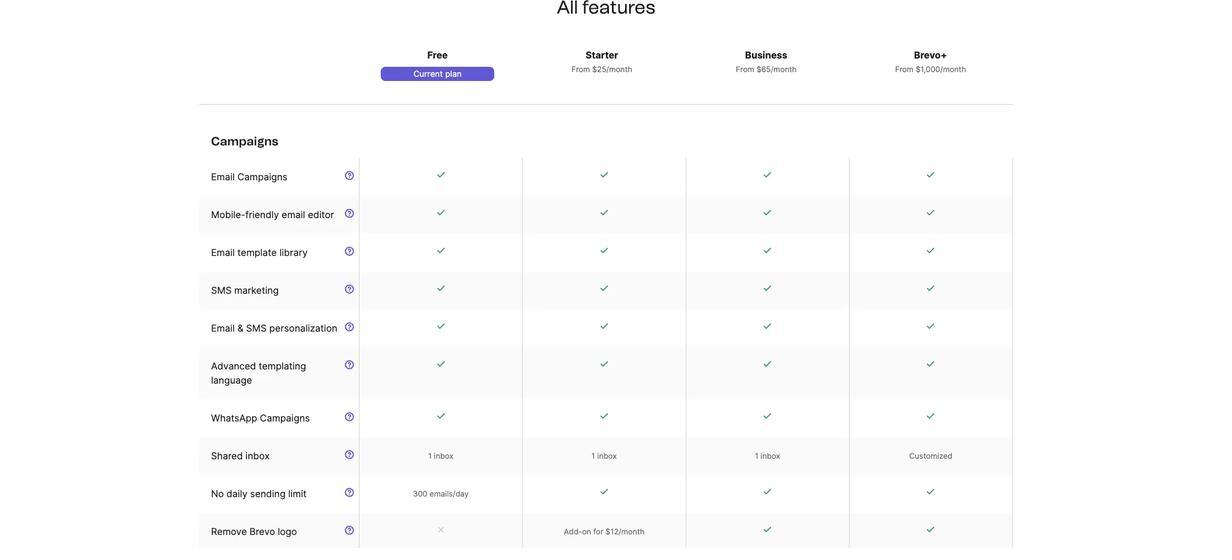 Task type: describe. For each thing, give the bounding box(es) containing it.
starter
[[586, 49, 619, 61]]

starter from $25/ month
[[572, 49, 633, 74]]

2 1 inbox from the left
[[592, 451, 617, 461]]

add-on for $12 /month
[[564, 527, 645, 537]]

remove
[[211, 526, 247, 538]]

month for business
[[774, 64, 797, 74]]

library
[[280, 247, 308, 259]]

month for starter
[[610, 64, 633, 74]]

advanced
[[211, 360, 256, 372]]

2 1 from the left
[[592, 451, 595, 461]]

from for business
[[736, 64, 755, 74]]

$65/
[[757, 64, 774, 74]]

free
[[428, 49, 448, 61]]

emails/day
[[430, 489, 469, 499]]

current plan
[[414, 69, 462, 79]]

brevo+
[[915, 49, 948, 61]]

month for brevo+
[[944, 64, 967, 74]]

daily
[[227, 488, 248, 500]]

current
[[414, 69, 443, 79]]

$1,000/
[[916, 64, 944, 74]]

0 horizontal spatial sms
[[211, 285, 232, 296]]

email for email & sms personalization
[[211, 322, 235, 334]]

shared inbox
[[211, 450, 270, 462]]

&
[[238, 322, 244, 334]]

brevo+ from $1,000/ month
[[896, 49, 967, 74]]

email for email campaigns
[[211, 171, 235, 183]]

editor
[[308, 209, 334, 221]]

personalization
[[269, 322, 338, 334]]

email & sms personalization
[[211, 322, 338, 334]]

limit
[[288, 488, 307, 500]]

no
[[211, 488, 224, 500]]

customized
[[910, 451, 953, 461]]

/month
[[619, 527, 645, 537]]

plan
[[446, 69, 462, 79]]

$25/
[[593, 64, 610, 74]]

email template library
[[211, 247, 308, 259]]



Task type: vqa. For each thing, say whether or not it's contained in the screenshot.
1 button at bottom right
no



Task type: locate. For each thing, give the bounding box(es) containing it.
campaigns for email
[[238, 171, 288, 183]]

1 vertical spatial sms
[[246, 322, 267, 334]]

email
[[211, 171, 235, 183], [211, 247, 235, 259], [211, 322, 235, 334]]

campaigns right "whatsapp"
[[260, 412, 310, 424]]

2 vertical spatial campaigns
[[260, 412, 310, 424]]

language
[[211, 375, 252, 386]]

1 email from the top
[[211, 171, 235, 183]]

campaigns up friendly
[[238, 171, 288, 183]]

templating
[[259, 360, 306, 372]]

300
[[413, 489, 428, 499]]

sms marketing
[[211, 285, 279, 296]]

inbox
[[246, 450, 270, 462], [434, 451, 454, 461], [598, 451, 617, 461], [761, 451, 781, 461]]

month down brevo+ on the right of page
[[944, 64, 967, 74]]

no daily sending limit
[[211, 488, 307, 500]]

email for email template library
[[211, 247, 235, 259]]

3 1 from the left
[[755, 451, 759, 461]]

3 from from the left
[[896, 64, 914, 74]]

2 email from the top
[[211, 247, 235, 259]]

0 horizontal spatial month
[[610, 64, 633, 74]]

remove brevo logo
[[211, 526, 297, 538]]

2 month from the left
[[774, 64, 797, 74]]

shared
[[211, 450, 243, 462]]

email
[[282, 209, 305, 221]]

3 month from the left
[[944, 64, 967, 74]]

sms right &
[[246, 322, 267, 334]]

month inside business from $65/ month
[[774, 64, 797, 74]]

marketing
[[234, 285, 279, 296]]

whatsapp
[[211, 412, 257, 424]]

2 horizontal spatial 1
[[755, 451, 759, 461]]

from
[[572, 64, 590, 74], [736, 64, 755, 74], [896, 64, 914, 74]]

month inside 'brevo+ from $1,000/ month'
[[944, 64, 967, 74]]

email campaigns
[[211, 171, 288, 183]]

month down starter on the top
[[610, 64, 633, 74]]

1 1 from the left
[[428, 451, 432, 461]]

0 vertical spatial sms
[[211, 285, 232, 296]]

1
[[428, 451, 432, 461], [592, 451, 595, 461], [755, 451, 759, 461]]

from inside starter from $25/ month
[[572, 64, 590, 74]]

1 horizontal spatial 1
[[592, 451, 595, 461]]

email left template
[[211, 247, 235, 259]]

from for brevo+
[[896, 64, 914, 74]]

1 vertical spatial campaigns
[[238, 171, 288, 183]]

2 vertical spatial email
[[211, 322, 235, 334]]

1 horizontal spatial 1 inbox
[[592, 451, 617, 461]]

whatsapp campaigns
[[211, 412, 310, 424]]

advanced templating language
[[211, 360, 306, 386]]

month
[[610, 64, 633, 74], [774, 64, 797, 74], [944, 64, 967, 74]]

business from $65/ month
[[736, 49, 797, 74]]

email up mobile-
[[211, 171, 235, 183]]

friendly
[[246, 209, 279, 221]]

logo
[[278, 526, 297, 538]]

0 vertical spatial email
[[211, 171, 235, 183]]

2 from from the left
[[736, 64, 755, 74]]

1 horizontal spatial month
[[774, 64, 797, 74]]

from left the $65/
[[736, 64, 755, 74]]

from inside business from $65/ month
[[736, 64, 755, 74]]

month inside starter from $25/ month
[[610, 64, 633, 74]]

1 horizontal spatial from
[[736, 64, 755, 74]]

campaigns up email campaigns in the left of the page
[[211, 134, 278, 149]]

campaigns for whatsapp
[[260, 412, 310, 424]]

3 email from the top
[[211, 322, 235, 334]]

0 horizontal spatial 1
[[428, 451, 432, 461]]

from for starter
[[572, 64, 590, 74]]

month down business
[[774, 64, 797, 74]]

from inside 'brevo+ from $1,000/ month'
[[896, 64, 914, 74]]

0 horizontal spatial 1 inbox
[[428, 451, 454, 461]]

template
[[238, 247, 277, 259]]

3 1 inbox from the left
[[755, 451, 781, 461]]

$12
[[606, 527, 619, 537]]

campaigns
[[211, 134, 278, 149], [238, 171, 288, 183], [260, 412, 310, 424]]

sms left marketing
[[211, 285, 232, 296]]

email left &
[[211, 322, 235, 334]]

2 horizontal spatial month
[[944, 64, 967, 74]]

1 inbox
[[428, 451, 454, 461], [592, 451, 617, 461], [755, 451, 781, 461]]

300 emails/day
[[413, 489, 469, 499]]

1 month from the left
[[610, 64, 633, 74]]

on
[[582, 527, 592, 537]]

2 horizontal spatial from
[[896, 64, 914, 74]]

from left $1,000/
[[896, 64, 914, 74]]

mobile-
[[211, 209, 246, 221]]

from left '$25/' on the top of page
[[572, 64, 590, 74]]

1 vertical spatial email
[[211, 247, 235, 259]]

1 horizontal spatial sms
[[246, 322, 267, 334]]

for
[[594, 527, 604, 537]]

add-
[[564, 527, 582, 537]]

sms
[[211, 285, 232, 296], [246, 322, 267, 334]]

0 horizontal spatial from
[[572, 64, 590, 74]]

sending
[[250, 488, 286, 500]]

mobile-friendly email editor
[[211, 209, 334, 221]]

0 vertical spatial campaigns
[[211, 134, 278, 149]]

1 from from the left
[[572, 64, 590, 74]]

1 1 inbox from the left
[[428, 451, 454, 461]]

brevo
[[250, 526, 275, 538]]

business
[[746, 49, 788, 61]]

2 horizontal spatial 1 inbox
[[755, 451, 781, 461]]



